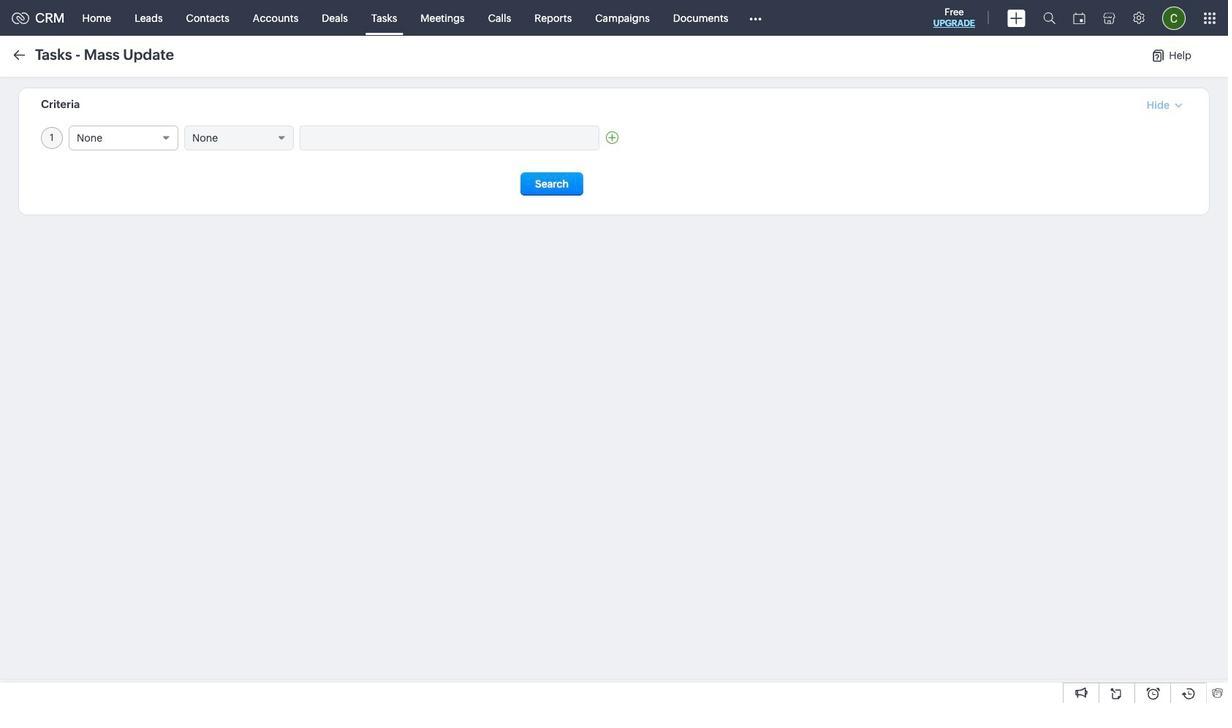 Task type: locate. For each thing, give the bounding box(es) containing it.
calendar image
[[1073, 12, 1086, 24]]

logo image
[[12, 12, 29, 24]]

None text field
[[300, 126, 599, 150]]

profile image
[[1162, 6, 1186, 30]]



Task type: vqa. For each thing, say whether or not it's contained in the screenshot.
Search ELEMENT
yes



Task type: describe. For each thing, give the bounding box(es) containing it.
search image
[[1043, 12, 1056, 24]]

search element
[[1034, 0, 1064, 36]]

create menu image
[[1007, 9, 1026, 27]]

Other Modules field
[[740, 6, 772, 30]]

profile element
[[1154, 0, 1194, 35]]

create menu element
[[999, 0, 1034, 35]]



